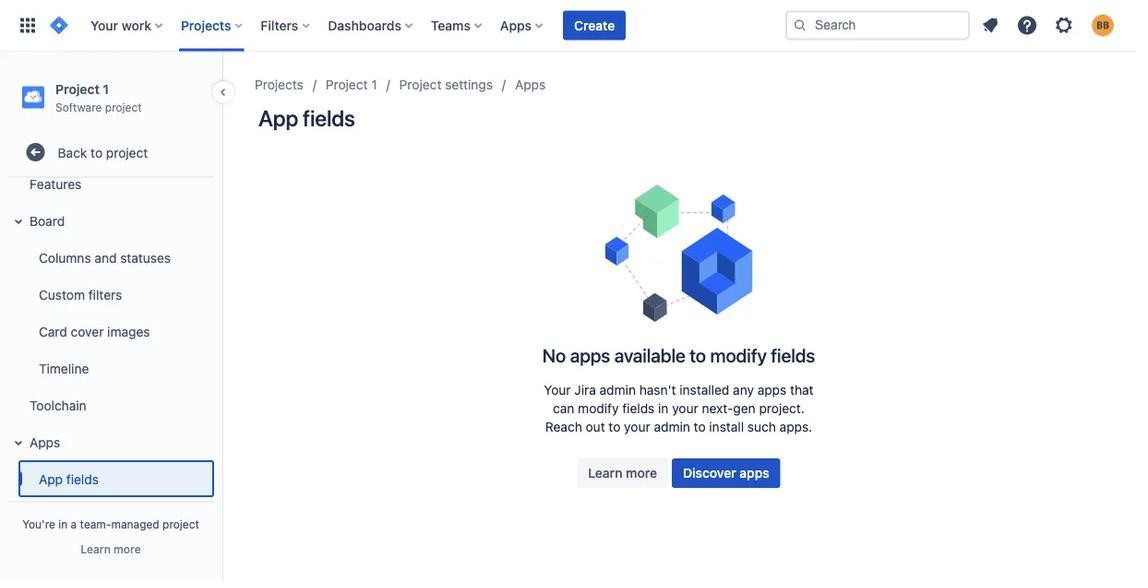 Task type: vqa. For each thing, say whether or not it's contained in the screenshot.
"PERMISSIONS."
no



Task type: describe. For each thing, give the bounding box(es) containing it.
to right the out
[[609, 420, 621, 435]]

discover apps link
[[672, 459, 781, 489]]

a
[[71, 518, 77, 531]]

1 vertical spatial learn
[[81, 543, 111, 556]]

group containing features
[[4, 0, 214, 540]]

apps for discover
[[740, 466, 770, 481]]

primary element
[[11, 0, 786, 51]]

software
[[55, 100, 102, 113]]

project inside project 1 software project
[[55, 81, 100, 97]]

search image
[[793, 18, 808, 33]]

1 for project 1 software project
[[103, 81, 109, 97]]

project settings link
[[400, 74, 493, 96]]

installed
[[680, 383, 730, 398]]

to down next-
[[694, 420, 706, 435]]

0 vertical spatial learn
[[589, 466, 623, 481]]

your for your work
[[91, 18, 118, 33]]

filters
[[261, 18, 299, 33]]

statuses
[[120, 250, 171, 265]]

no apps available to modify fields
[[543, 344, 816, 366]]

apps button
[[495, 11, 550, 40]]

custom filters link
[[18, 276, 214, 313]]

fields up that
[[771, 344, 816, 366]]

dashboards
[[328, 18, 402, 33]]

custom filters
[[39, 287, 122, 302]]

project.
[[760, 401, 805, 416]]

columns and statuses link
[[18, 239, 214, 276]]

back to project
[[58, 145, 148, 160]]

1 horizontal spatial learn more button
[[577, 459, 669, 489]]

and
[[95, 250, 117, 265]]

your for your jira admin hasn't installed any apps that can modify fields in your next-gen project. reach out to your admin to install such apps.
[[544, 383, 571, 398]]

reach
[[546, 420, 583, 435]]

no
[[543, 344, 566, 366]]

timeline link
[[18, 350, 214, 387]]

hasn't
[[640, 383, 677, 398]]

expand image for apps
[[7, 432, 30, 455]]

your work button
[[85, 11, 170, 40]]

1 horizontal spatial app fields
[[259, 105, 355, 131]]

2 vertical spatial project
[[163, 518, 199, 531]]

project for project settings
[[400, 77, 442, 92]]

projects button
[[175, 11, 250, 40]]

install
[[710, 420, 744, 435]]

discover
[[683, 466, 737, 481]]

jira
[[575, 383, 596, 398]]

your profile and settings image
[[1092, 14, 1115, 36]]

custom
[[39, 287, 85, 302]]

back
[[58, 145, 87, 160]]

1 vertical spatial project
[[106, 145, 148, 160]]

gen
[[734, 401, 756, 416]]

0 horizontal spatial learn more button
[[81, 542, 141, 557]]

discover apps
[[683, 466, 770, 481]]

toolchain link
[[7, 387, 214, 424]]

1 horizontal spatial your
[[673, 401, 699, 416]]

any
[[733, 383, 754, 398]]

fields inside your jira admin hasn't installed any apps that can modify fields in your next-gen project. reach out to your admin to install such apps.
[[623, 401, 655, 416]]

1 vertical spatial in
[[58, 518, 68, 531]]

1 vertical spatial app
[[39, 472, 63, 487]]

board
[[30, 213, 65, 228]]

filters button
[[255, 11, 317, 40]]

images
[[107, 324, 150, 339]]

board button
[[7, 202, 214, 239]]

apps inside button
[[30, 435, 60, 450]]

project 1
[[326, 77, 377, 92]]

settings image
[[1054, 14, 1076, 36]]

that
[[791, 383, 814, 398]]

Search field
[[786, 11, 971, 40]]

notifications image
[[980, 14, 1002, 36]]

team-
[[80, 518, 111, 531]]

toolchain
[[30, 398, 86, 413]]

out
[[586, 420, 605, 435]]

appswitcher icon image
[[17, 14, 39, 36]]

0 horizontal spatial learn more
[[81, 543, 141, 556]]

expand image for board
[[7, 211, 30, 233]]

apps button
[[7, 424, 214, 461]]

cover
[[71, 324, 104, 339]]

apps for apps link
[[515, 77, 546, 92]]



Task type: locate. For each thing, give the bounding box(es) containing it.
learn more
[[589, 466, 658, 481], [81, 543, 141, 556]]

settings
[[445, 77, 493, 92]]

expand image
[[7, 211, 30, 233], [7, 432, 30, 455]]

your inside your jira admin hasn't installed any apps that can modify fields in your next-gen project. reach out to your admin to install such apps.
[[544, 383, 571, 398]]

card cover images link
[[18, 313, 214, 350]]

project
[[105, 100, 142, 113], [106, 145, 148, 160], [163, 518, 199, 531]]

dashboards button
[[323, 11, 420, 40]]

card cover images
[[39, 324, 150, 339]]

1 vertical spatial your
[[544, 383, 571, 398]]

to right back
[[91, 145, 103, 160]]

1 horizontal spatial in
[[659, 401, 669, 416]]

0 horizontal spatial 1
[[103, 81, 109, 97]]

more down managed
[[114, 543, 141, 556]]

apps down the toolchain
[[30, 435, 60, 450]]

0 vertical spatial project
[[105, 100, 142, 113]]

you're in a team-managed project
[[22, 518, 199, 531]]

1 vertical spatial admin
[[654, 420, 691, 435]]

1 vertical spatial app fields
[[39, 472, 99, 487]]

project settings
[[400, 77, 493, 92]]

teams button
[[426, 11, 489, 40]]

1 vertical spatial learn more
[[81, 543, 141, 556]]

learn more button
[[577, 459, 669, 489], [81, 542, 141, 557]]

1 vertical spatial projects
[[255, 77, 304, 92]]

1
[[372, 77, 377, 92], [103, 81, 109, 97]]

fields down project 1 link
[[303, 105, 355, 131]]

apps for no
[[570, 344, 611, 366]]

0 vertical spatial your
[[91, 18, 118, 33]]

1 horizontal spatial more
[[626, 466, 658, 481]]

0 horizontal spatial more
[[114, 543, 141, 556]]

1 vertical spatial expand image
[[7, 432, 30, 455]]

card
[[39, 324, 67, 339]]

1 horizontal spatial modify
[[711, 344, 767, 366]]

you're
[[22, 518, 55, 531]]

0 vertical spatial admin
[[600, 383, 636, 398]]

fields up a
[[66, 472, 99, 487]]

1 horizontal spatial learn more
[[589, 466, 658, 481]]

expand image down the toolchain
[[7, 432, 30, 455]]

project up "software"
[[55, 81, 100, 97]]

project left settings
[[400, 77, 442, 92]]

1 vertical spatial apps
[[515, 77, 546, 92]]

0 horizontal spatial app fields
[[39, 472, 99, 487]]

0 horizontal spatial projects
[[181, 18, 231, 33]]

projects right work
[[181, 18, 231, 33]]

apps
[[570, 344, 611, 366], [758, 383, 787, 398], [740, 466, 770, 481]]

1 down dashboards popup button
[[372, 77, 377, 92]]

your up can at bottom
[[544, 383, 571, 398]]

in
[[659, 401, 669, 416], [58, 518, 68, 531]]

0 vertical spatial learn more button
[[577, 459, 669, 489]]

create button
[[563, 11, 626, 40]]

projects for projects popup button
[[181, 18, 231, 33]]

project up features link
[[106, 145, 148, 160]]

admin
[[600, 383, 636, 398], [654, 420, 691, 435]]

1 horizontal spatial project
[[326, 77, 368, 92]]

0 vertical spatial app
[[259, 105, 298, 131]]

your
[[673, 401, 699, 416], [624, 420, 651, 435]]

columns and statuses
[[39, 250, 171, 265]]

help image
[[1017, 14, 1039, 36]]

1 horizontal spatial admin
[[654, 420, 691, 435]]

0 vertical spatial more
[[626, 466, 658, 481]]

learn more button down 'you're in a team-managed project'
[[81, 542, 141, 557]]

0 horizontal spatial in
[[58, 518, 68, 531]]

to up 'installed'
[[690, 344, 706, 366]]

apps right discover
[[740, 466, 770, 481]]

1 horizontal spatial learn
[[589, 466, 623, 481]]

0 vertical spatial learn more
[[589, 466, 658, 481]]

expand image inside apps button
[[7, 432, 30, 455]]

your down 'installed'
[[673, 401, 699, 416]]

1 up back to project
[[103, 81, 109, 97]]

1 horizontal spatial app
[[259, 105, 298, 131]]

features link
[[7, 165, 214, 202]]

learn down team-
[[81, 543, 111, 556]]

managed
[[111, 518, 159, 531]]

learn
[[589, 466, 623, 481], [81, 543, 111, 556]]

projects
[[181, 18, 231, 33], [255, 77, 304, 92]]

projects for the projects link
[[255, 77, 304, 92]]

0 horizontal spatial app
[[39, 472, 63, 487]]

2 horizontal spatial project
[[400, 77, 442, 92]]

2 vertical spatial apps
[[740, 466, 770, 481]]

teams
[[431, 18, 471, 33]]

project right "software"
[[105, 100, 142, 113]]

0 vertical spatial apps
[[500, 18, 532, 33]]

create
[[574, 18, 615, 33]]

apps right teams dropdown button at the left top
[[500, 18, 532, 33]]

apps.
[[780, 420, 813, 435]]

modify
[[711, 344, 767, 366], [578, 401, 619, 416]]

apps down apps dropdown button
[[515, 77, 546, 92]]

project right managed
[[163, 518, 199, 531]]

next-
[[702, 401, 734, 416]]

1 horizontal spatial projects
[[255, 77, 304, 92]]

app fields inside group
[[39, 472, 99, 487]]

expand image inside the board button
[[7, 211, 30, 233]]

more left discover
[[626, 466, 658, 481]]

available
[[615, 344, 686, 366]]

in inside your jira admin hasn't installed any apps that can modify fields in your next-gen project. reach out to your admin to install such apps.
[[659, 401, 669, 416]]

0 vertical spatial app fields
[[259, 105, 355, 131]]

work
[[122, 18, 151, 33]]

0 vertical spatial modify
[[711, 344, 767, 366]]

app up you're
[[39, 472, 63, 487]]

project 1 software project
[[55, 81, 142, 113]]

app fields down the projects link
[[259, 105, 355, 131]]

1 vertical spatial apps
[[758, 383, 787, 398]]

learn more down 'you're in a team-managed project'
[[81, 543, 141, 556]]

fields
[[303, 105, 355, 131], [771, 344, 816, 366], [623, 401, 655, 416], [66, 472, 99, 487]]

2 expand image from the top
[[7, 432, 30, 455]]

expand image down features
[[7, 211, 30, 233]]

timeline
[[39, 361, 89, 376]]

1 for project 1
[[372, 77, 377, 92]]

project for project 1
[[326, 77, 368, 92]]

modify up the out
[[578, 401, 619, 416]]

banner
[[0, 0, 1137, 52]]

to
[[91, 145, 103, 160], [690, 344, 706, 366], [609, 420, 621, 435], [694, 420, 706, 435]]

projects link
[[255, 74, 304, 96]]

0 vertical spatial your
[[673, 401, 699, 416]]

0 vertical spatial projects
[[181, 18, 231, 33]]

1 inside project 1 software project
[[103, 81, 109, 97]]

0 horizontal spatial your
[[91, 18, 118, 33]]

back to project link
[[7, 134, 214, 171]]

your jira admin hasn't installed any apps that can modify fields in your next-gen project. reach out to your admin to install such apps.
[[544, 383, 814, 435]]

admin down 'hasn't' on the bottom right
[[654, 420, 691, 435]]

modify inside your jira admin hasn't installed any apps that can modify fields in your next-gen project. reach out to your admin to install such apps.
[[578, 401, 619, 416]]

features
[[30, 176, 81, 191]]

app down the projects link
[[259, 105, 298, 131]]

app fields
[[259, 105, 355, 131], [39, 472, 99, 487]]

more
[[626, 466, 658, 481], [114, 543, 141, 556]]

apps inside your jira admin hasn't installed any apps that can modify fields in your next-gen project. reach out to your admin to install such apps.
[[758, 383, 787, 398]]

0 vertical spatial expand image
[[7, 211, 30, 233]]

your inside popup button
[[91, 18, 118, 33]]

project down dashboards
[[326, 77, 368, 92]]

1 horizontal spatial your
[[544, 383, 571, 398]]

1 vertical spatial your
[[624, 420, 651, 435]]

admin right jira
[[600, 383, 636, 398]]

fields down 'hasn't' on the bottom right
[[623, 401, 655, 416]]

your
[[91, 18, 118, 33], [544, 383, 571, 398]]

0 horizontal spatial modify
[[578, 401, 619, 416]]

0 horizontal spatial admin
[[600, 383, 636, 398]]

apps up project.
[[758, 383, 787, 398]]

1 vertical spatial more
[[114, 543, 141, 556]]

modify up the any
[[711, 344, 767, 366]]

banner containing your work
[[0, 0, 1137, 52]]

project inside project 1 software project
[[105, 100, 142, 113]]

0 horizontal spatial project
[[55, 81, 100, 97]]

0 vertical spatial apps
[[570, 344, 611, 366]]

columns
[[39, 250, 91, 265]]

group
[[4, 0, 214, 540]]

jira software image
[[48, 14, 70, 36], [48, 14, 70, 36]]

your left work
[[91, 18, 118, 33]]

project
[[326, 77, 368, 92], [400, 77, 442, 92], [55, 81, 100, 97]]

app fields link
[[18, 461, 214, 498]]

in down 'hasn't' on the bottom right
[[659, 401, 669, 416]]

projects down 'filters'
[[255, 77, 304, 92]]

1 vertical spatial learn more button
[[81, 542, 141, 557]]

your work
[[91, 18, 151, 33]]

learn down the out
[[589, 466, 623, 481]]

learn more button down the out
[[577, 459, 669, 489]]

apps link
[[515, 74, 546, 96]]

0 horizontal spatial your
[[624, 420, 651, 435]]

app
[[259, 105, 298, 131], [39, 472, 63, 487]]

apps for apps dropdown button
[[500, 18, 532, 33]]

0 vertical spatial in
[[659, 401, 669, 416]]

projects inside popup button
[[181, 18, 231, 33]]

apps inside dropdown button
[[500, 18, 532, 33]]

project 1 link
[[326, 74, 377, 96]]

1 vertical spatial modify
[[578, 401, 619, 416]]

1 expand image from the top
[[7, 211, 30, 233]]

0 horizontal spatial learn
[[81, 543, 111, 556]]

apps
[[500, 18, 532, 33], [515, 77, 546, 92], [30, 435, 60, 450]]

1 horizontal spatial 1
[[372, 77, 377, 92]]

can
[[553, 401, 575, 416]]

apps up jira
[[570, 344, 611, 366]]

filters
[[88, 287, 122, 302]]

such
[[748, 420, 777, 435]]

2 vertical spatial apps
[[30, 435, 60, 450]]

your right the out
[[624, 420, 651, 435]]

app fields up a
[[39, 472, 99, 487]]

learn more down the out
[[589, 466, 658, 481]]

in left a
[[58, 518, 68, 531]]



